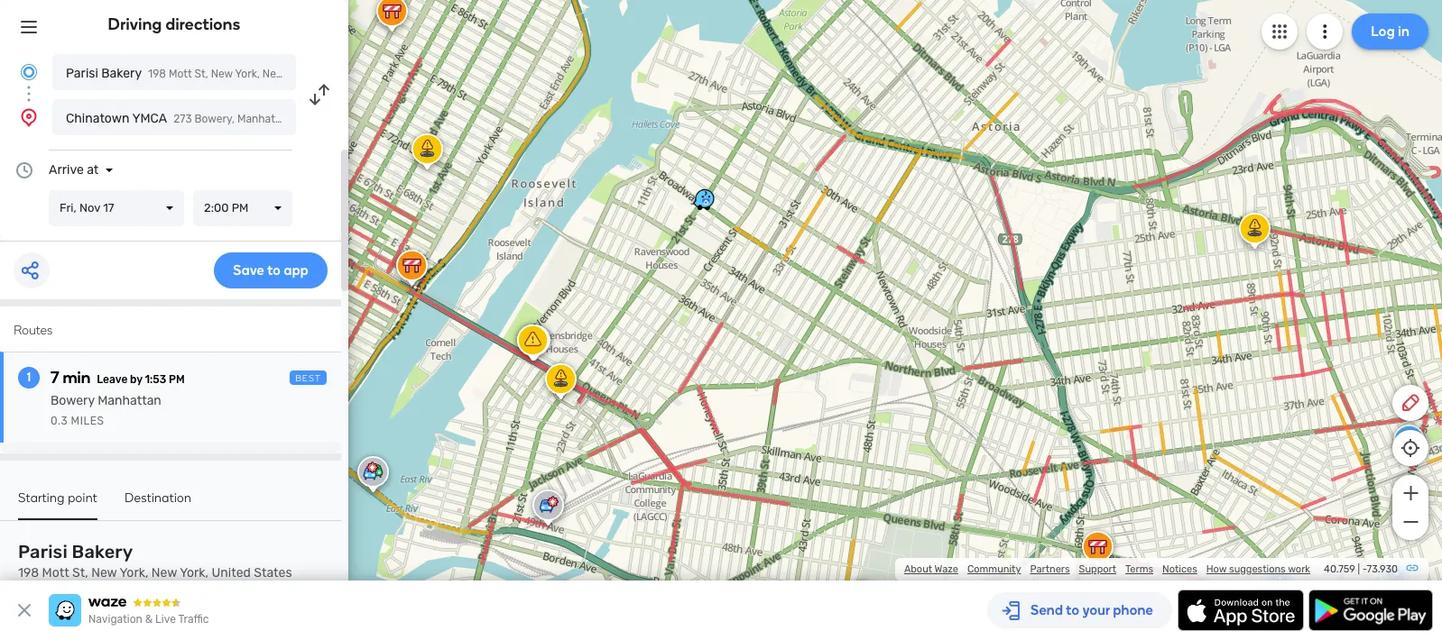 Task type: locate. For each thing, give the bounding box(es) containing it.
new up "chinatown ymca 273 bowery, manhattan, united states"
[[211, 68, 233, 80]]

arrive
[[49, 163, 84, 178]]

at
[[87, 163, 99, 178]]

1 vertical spatial united
[[297, 113, 331, 125]]

1 vertical spatial parisi bakery 198 mott st, new york, new york, united states
[[18, 542, 292, 581]]

parisi down "starting point" button
[[18, 542, 68, 563]]

0 vertical spatial parisi bakery 198 mott st, new york, new york, united states
[[66, 66, 383, 81]]

driving
[[108, 14, 162, 34]]

pm right 1:53 in the left bottom of the page
[[169, 374, 185, 386]]

0 horizontal spatial st,
[[72, 566, 88, 581]]

chinatown ymca 273 bowery, manhattan, united states
[[66, 111, 366, 126]]

parisi bakery 198 mott st, new york, new york, united states
[[66, 66, 383, 81], [18, 542, 292, 581]]

states
[[350, 68, 383, 80], [334, 113, 366, 125], [254, 566, 292, 581]]

miles
[[71, 415, 104, 428]]

mott down "starting point" button
[[42, 566, 69, 581]]

40.759 | -73.930
[[1324, 564, 1398, 576]]

navigation
[[88, 614, 143, 627]]

notices
[[1163, 564, 1198, 576]]

bakery down driving
[[101, 66, 142, 81]]

new up 'manhattan,'
[[263, 68, 284, 80]]

community
[[968, 564, 1021, 576]]

1 horizontal spatial pm
[[232, 201, 249, 215]]

pencil image
[[1400, 393, 1422, 414]]

bakery
[[101, 66, 142, 81], [72, 542, 133, 563]]

x image
[[14, 600, 35, 622]]

7
[[51, 368, 59, 388]]

support
[[1079, 564, 1117, 576]]

how suggestions work link
[[1207, 564, 1311, 576]]

states inside "chinatown ymca 273 bowery, manhattan, united states"
[[334, 113, 366, 125]]

pm
[[232, 201, 249, 215], [169, 374, 185, 386]]

community link
[[968, 564, 1021, 576]]

st, down "starting point" button
[[72, 566, 88, 581]]

live
[[155, 614, 176, 627]]

about
[[905, 564, 933, 576]]

starting
[[18, 491, 65, 506]]

0 vertical spatial states
[[350, 68, 383, 80]]

1 horizontal spatial st,
[[195, 68, 208, 80]]

1 horizontal spatial 198
[[148, 68, 166, 80]]

0 vertical spatial united
[[314, 68, 348, 80]]

united inside "chinatown ymca 273 bowery, manhattan, united states"
[[297, 113, 331, 125]]

directions
[[166, 14, 241, 34]]

198 up ymca at the left
[[148, 68, 166, 80]]

2:00 pm
[[204, 201, 249, 215]]

mott up 273
[[169, 68, 192, 80]]

|
[[1358, 564, 1361, 576]]

current location image
[[18, 61, 40, 83]]

pm inside list box
[[232, 201, 249, 215]]

routes
[[14, 323, 53, 339]]

waze
[[935, 564, 959, 576]]

0 vertical spatial mott
[[169, 68, 192, 80]]

best
[[295, 374, 321, 385]]

1
[[27, 370, 31, 385]]

0 vertical spatial bakery
[[101, 66, 142, 81]]

0 horizontal spatial pm
[[169, 374, 185, 386]]

mott
[[169, 68, 192, 80], [42, 566, 69, 581]]

about waze community partners support terms notices how suggestions work
[[905, 564, 1311, 576]]

1 vertical spatial states
[[334, 113, 366, 125]]

york,
[[235, 68, 260, 80], [287, 68, 311, 80], [120, 566, 148, 581], [180, 566, 209, 581]]

bakery down point
[[72, 542, 133, 563]]

2:00 pm list box
[[193, 190, 293, 227]]

st, up the 'bowery,'
[[195, 68, 208, 80]]

notices link
[[1163, 564, 1198, 576]]

2:00
[[204, 201, 229, 215]]

0 vertical spatial pm
[[232, 201, 249, 215]]

leave
[[97, 374, 128, 386]]

-
[[1363, 564, 1367, 576]]

st,
[[195, 68, 208, 80], [72, 566, 88, 581]]

terms
[[1126, 564, 1154, 576]]

0.3
[[51, 415, 68, 428]]

parisi up chinatown on the top of page
[[66, 66, 98, 81]]

273
[[174, 113, 192, 125]]

1:53
[[145, 374, 166, 386]]

pm inside 7 min leave by 1:53 pm
[[169, 374, 185, 386]]

198
[[148, 68, 166, 80], [18, 566, 39, 581]]

zoom in image
[[1400, 483, 1422, 505]]

manhattan
[[98, 394, 161, 409]]

min
[[63, 368, 90, 388]]

bowery
[[51, 394, 95, 409]]

bowery manhattan 0.3 miles
[[51, 394, 161, 428]]

parisi
[[66, 66, 98, 81], [18, 542, 68, 563]]

terms link
[[1126, 564, 1154, 576]]

parisi bakery 198 mott st, new york, new york, united states down destination button
[[18, 542, 292, 581]]

manhattan,
[[237, 113, 295, 125]]

&
[[145, 614, 153, 627]]

1 vertical spatial pm
[[169, 374, 185, 386]]

chinatown
[[66, 111, 129, 126]]

0 vertical spatial st,
[[195, 68, 208, 80]]

1 vertical spatial bakery
[[72, 542, 133, 563]]

navigation & live traffic
[[88, 614, 209, 627]]

parisi bakery 198 mott st, new york, new york, united states up "chinatown ymca 273 bowery, manhattan, united states"
[[66, 66, 383, 81]]

partners
[[1031, 564, 1070, 576]]

pm right 2:00
[[232, 201, 249, 215]]

73.930
[[1367, 564, 1398, 576]]

1 vertical spatial 198
[[18, 566, 39, 581]]

new
[[211, 68, 233, 80], [263, 68, 284, 80], [91, 566, 117, 581], [152, 566, 177, 581]]

198 up x icon at left bottom
[[18, 566, 39, 581]]

how
[[1207, 564, 1227, 576]]

0 horizontal spatial mott
[[42, 566, 69, 581]]

united
[[314, 68, 348, 80], [297, 113, 331, 125], [212, 566, 251, 581]]

bowery,
[[195, 113, 235, 125]]



Task type: describe. For each thing, give the bounding box(es) containing it.
starting point
[[18, 491, 98, 506]]

1 vertical spatial mott
[[42, 566, 69, 581]]

arrive at
[[49, 163, 99, 178]]

clock image
[[14, 160, 35, 181]]

0 vertical spatial parisi
[[66, 66, 98, 81]]

point
[[68, 491, 98, 506]]

ymca
[[132, 111, 167, 126]]

fri, nov 17
[[60, 201, 114, 215]]

link image
[[1406, 562, 1420, 576]]

by
[[130, 374, 142, 386]]

2 vertical spatial states
[[254, 566, 292, 581]]

7 min leave by 1:53 pm
[[51, 368, 185, 388]]

about waze link
[[905, 564, 959, 576]]

new up navigation
[[91, 566, 117, 581]]

fri,
[[60, 201, 77, 215]]

support link
[[1079, 564, 1117, 576]]

0 vertical spatial 198
[[148, 68, 166, 80]]

driving directions
[[108, 14, 241, 34]]

traffic
[[178, 614, 209, 627]]

nov
[[79, 201, 100, 215]]

1 horizontal spatial mott
[[169, 68, 192, 80]]

40.759
[[1324, 564, 1356, 576]]

0 horizontal spatial 198
[[18, 566, 39, 581]]

suggestions
[[1230, 564, 1286, 576]]

destination button
[[125, 491, 192, 519]]

zoom out image
[[1400, 512, 1422, 534]]

fri, nov 17 list box
[[49, 190, 184, 227]]

work
[[1288, 564, 1311, 576]]

1 vertical spatial st,
[[72, 566, 88, 581]]

new up live
[[152, 566, 177, 581]]

1 vertical spatial parisi
[[18, 542, 68, 563]]

location image
[[18, 107, 40, 128]]

2 vertical spatial united
[[212, 566, 251, 581]]

destination
[[125, 491, 192, 506]]

partners link
[[1031, 564, 1070, 576]]

starting point button
[[18, 491, 98, 521]]

17
[[103, 201, 114, 215]]



Task type: vqa. For each thing, say whether or not it's contained in the screenshot.
Around
no



